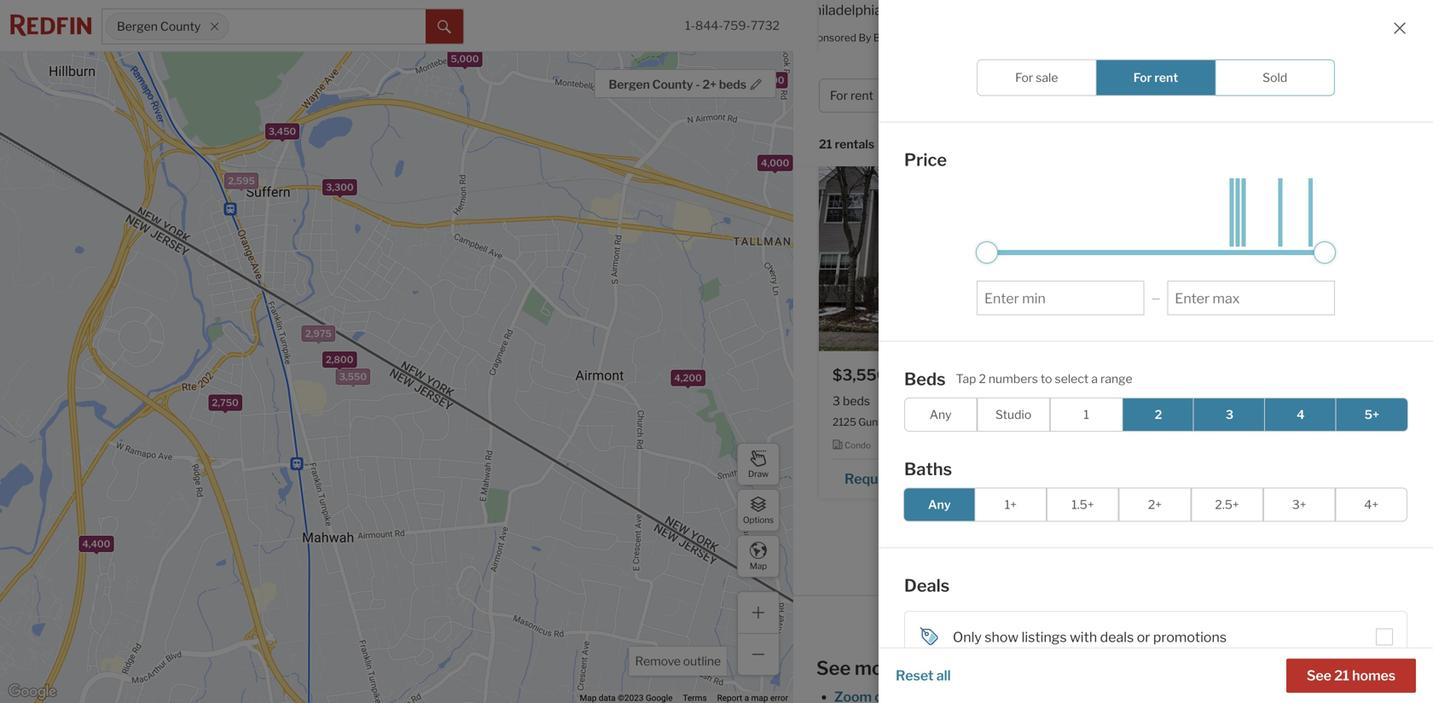 Task type: describe. For each thing, give the bounding box(es) containing it.
see 21 homes button
[[1286, 659, 1416, 693]]

2 vertical spatial option group
[[904, 488, 1408, 522]]

4,200
[[674, 372, 702, 384]]

Studio checkbox
[[977, 398, 1050, 432]]

home type button
[[993, 78, 1098, 113]]

(201) for (201) 788-1042
[[1278, 99, 1311, 116]]

all
[[937, 667, 951, 684]]

21 rentals
[[819, 137, 875, 151]]

or
[[1137, 629, 1150, 645]]

for rent inside "for rent" button
[[830, 88, 874, 103]]

all
[[1258, 88, 1273, 103]]

show
[[985, 629, 1019, 645]]

draw button
[[737, 443, 780, 485]]

filters
[[1275, 88, 1309, 103]]

mountain
[[1187, 45, 1232, 57]]

bergen for bergen county - 2+ beds
[[609, 77, 650, 92]]

0+
[[1156, 88, 1171, 103]]

1 horizontal spatial —
[[1152, 292, 1161, 304]]

tap 2 numbers to select a range
[[956, 372, 1133, 386]]

end of results
[[1075, 611, 1152, 626]]

baths
[[900, 394, 931, 408]]

unit
[[1185, 416, 1205, 428]]

remove outline
[[635, 654, 721, 668]]

all filters • 1
[[1258, 88, 1324, 103]]

tap
[[956, 372, 976, 386]]

1 vertical spatial option group
[[904, 398, 1409, 432]]

photo of 119 2nd st unit b, mahwah, nj 07430 image
[[1120, 141, 1405, 351]]

green
[[1156, 45, 1185, 57]]

condo for (201) 779-8204
[[845, 440, 871, 450]]

request a tour button for (201) 779-8204
[[833, 464, 958, 490]]

for rent inside for rent checkbox
[[1134, 70, 1178, 85]]

2 beds
[[1134, 394, 1171, 408]]

5,000
[[451, 54, 479, 65]]

ft for 2.5 baths
[[970, 394, 979, 408]]

homes for see more homes
[[906, 656, 966, 679]]

1 checkbox
[[1050, 398, 1123, 432]]

maximum price slider
[[1314, 241, 1336, 264]]

deals
[[1100, 629, 1134, 645]]

0 horizontal spatial nj
[[962, 416, 974, 428]]

1+
[[1005, 497, 1017, 512]]

mahwah, right b,
[[1219, 416, 1261, 428]]

4+
[[1364, 497, 1379, 512]]

bergen for bergen county
[[117, 19, 158, 34]]

rd,
[[1235, 45, 1250, 57]]

for for for rent checkbox
[[1134, 70, 1152, 85]]

0 horizontal spatial 21
[[819, 137, 832, 151]]

2nd
[[1152, 416, 1171, 428]]

2125 gunston ct, mahwah, nj 07430
[[833, 416, 1010, 428]]

remove outline button
[[629, 647, 727, 676]]

Enter min text field
[[985, 290, 1137, 307]]

ct,
[[901, 416, 915, 428]]

2 for 2 option
[[1155, 407, 1162, 422]]

2,595
[[228, 175, 255, 186]]

outline
[[683, 654, 721, 668]]

for for "for sale" option
[[1015, 70, 1033, 85]]

mahwah, right the ct, at the bottom of the page
[[917, 416, 960, 428]]

2.5+ radio
[[1191, 488, 1263, 522]]

3+
[[1292, 497, 1307, 512]]

7732
[[751, 18, 780, 33]]

of
[[1099, 611, 1111, 626]]

gunston
[[859, 416, 899, 428]]

only
[[953, 629, 982, 645]]

3 beds
[[833, 394, 870, 408]]

price
[[904, 149, 947, 170]]

0 horizontal spatial 2
[[979, 372, 986, 386]]

rent
[[1100, 69, 1143, 92]]

options
[[743, 515, 774, 525]]

listings
[[1022, 629, 1067, 645]]

1+ radio
[[975, 488, 1047, 522]]

2+ bd / 0+ ba
[[1115, 88, 1188, 103]]

select
[[1055, 372, 1089, 386]]

recommended button
[[923, 136, 1026, 152]]

2.5 baths
[[880, 394, 931, 408]]

only show listings with deals or promotions
[[953, 629, 1227, 645]]

$3,550 /mo
[[833, 366, 916, 384]]

788-
[[1314, 99, 1346, 116]]

/
[[1149, 88, 1154, 103]]

beds for 3
[[843, 394, 870, 408]]

sponsored
[[805, 31, 857, 44]]

favorite button checkbox
[[1068, 365, 1090, 387]]

home type
[[1004, 88, 1065, 103]]

4
[[1297, 407, 1305, 422]]

3 for 3
[[1226, 407, 1234, 422]]

more
[[855, 656, 902, 679]]

favorite button image
[[1068, 365, 1090, 387]]

request a tour button for (201) 788-1042
[[1134, 93, 1260, 119]]

— sq ft for 1 bath
[[1223, 394, 1262, 408]]

0 horizontal spatial 07430
[[976, 416, 1010, 428]]

numbers
[[989, 372, 1038, 386]]

2+ for 2+ 'option' at the right of the page
[[1148, 497, 1162, 512]]

2.5
[[880, 394, 897, 408]]

(201) for (201) 779-8204
[[976, 470, 1009, 487]]

sale
[[1036, 70, 1058, 85]]

4+ radio
[[1336, 488, 1408, 522]]

bergen county - 2+ beds button
[[594, 69, 776, 98]]

minimum price slider
[[976, 241, 998, 264]]

— for 1 bath
[[1223, 394, 1234, 408]]

21 inside button
[[1334, 667, 1350, 684]]

sponsored by booking.com
[[805, 31, 936, 44]]

beds inside button
[[719, 77, 747, 92]]

bergen county apartments for rent
[[819, 69, 1143, 92]]

see more homes
[[816, 656, 966, 679]]

1 inside all filters • 1 button
[[1318, 88, 1324, 103]]

Any checkbox
[[904, 398, 977, 432]]

st
[[1173, 416, 1183, 428]]

For rent checkbox
[[1096, 59, 1216, 96]]

•
[[1312, 88, 1315, 103]]

— sq ft for 2.5 baths
[[941, 394, 979, 408]]

bath
[[1188, 394, 1214, 408]]

county for bergen county
[[160, 19, 201, 34]]

results
[[1114, 611, 1152, 626]]

1-
[[685, 18, 695, 33]]

promotions
[[1153, 629, 1227, 645]]

3 checkbox
[[1193, 398, 1266, 432]]

sold
[[1263, 70, 1288, 85]]

1.5+ radio
[[1047, 488, 1119, 522]]

reset all
[[896, 667, 951, 684]]

1 vertical spatial tour
[[912, 470, 939, 487]]

1042
[[1346, 99, 1380, 116]]

Any radio
[[904, 488, 976, 522]]

2,800
[[326, 354, 353, 365]]

county for bergen county apartments for rent
[[888, 69, 954, 92]]

1 horizontal spatial request
[[1146, 99, 1200, 116]]

4,000
[[761, 157, 789, 168]]

map button
[[737, 535, 780, 578]]

119 2nd st unit b, mahwah, nj 07430
[[1134, 416, 1311, 428]]



Task type: locate. For each thing, give the bounding box(es) containing it.
For sale checkbox
[[977, 59, 1097, 96]]

bergen inside button
[[609, 77, 650, 92]]

0 vertical spatial any
[[930, 407, 952, 422]]

2 right 119
[[1155, 407, 1162, 422]]

by
[[859, 31, 871, 44]]

:
[[920, 137, 923, 151]]

range
[[1101, 372, 1133, 386]]

any inside option
[[930, 407, 952, 422]]

1 bath
[[1180, 394, 1214, 408]]

2 horizontal spatial bergen
[[819, 69, 885, 92]]

county left - at the left top
[[652, 77, 693, 92]]

0 horizontal spatial 1
[[1084, 407, 1089, 422]]

4 checkbox
[[1265, 398, 1337, 432]]

07430 up •
[[1311, 45, 1345, 57]]

map
[[750, 561, 767, 571]]

rentals
[[835, 137, 875, 151]]

ba
[[1174, 88, 1188, 103]]

photo of 2125 gunston ct, mahwah, nj 07430 image
[[819, 141, 1104, 351]]

1 horizontal spatial (201)
[[1278, 99, 1311, 116]]

all filters • 1 button
[[1226, 78, 1335, 113]]

— for 2.5 baths
[[941, 394, 951, 408]]

1 horizontal spatial a
[[1091, 372, 1098, 386]]

rent inside button
[[851, 88, 874, 103]]

a up any radio
[[902, 470, 909, 487]]

philadelphia link
[[805, 1, 1119, 20]]

0 vertical spatial condo
[[1146, 69, 1172, 79]]

/mo
[[888, 366, 916, 384]]

sq down tap
[[954, 394, 968, 408]]

to
[[1041, 372, 1052, 386]]

1 left 'bath'
[[1180, 394, 1186, 408]]

0 horizontal spatial 3
[[833, 394, 840, 408]]

844-
[[695, 18, 723, 33]]

1 horizontal spatial 07430
[[1278, 416, 1311, 428]]

for up 21 rentals
[[830, 88, 848, 103]]

2+ inside 'option'
[[1148, 497, 1162, 512]]

2 horizontal spatial a
[[1203, 99, 1211, 116]]

1-844-759-7732
[[685, 18, 780, 33]]

0 horizontal spatial bergen
[[117, 19, 158, 34]]

0 horizontal spatial beds
[[719, 77, 747, 92]]

condo up 0+
[[1146, 69, 1172, 79]]

county inside button
[[652, 77, 693, 92]]

1 horizontal spatial for rent
[[1134, 70, 1178, 85]]

0 vertical spatial request a tour
[[1146, 99, 1240, 116]]

see inside button
[[1307, 667, 1332, 684]]

759-
[[723, 18, 751, 33]]

0 horizontal spatial see
[[816, 656, 851, 679]]

option group containing for sale
[[977, 59, 1335, 96]]

2 horizontal spatial nj
[[1297, 45, 1309, 57]]

for sale
[[1015, 70, 1058, 85]]

6,500
[[757, 75, 785, 86]]

request a tour
[[1146, 99, 1240, 116], [845, 470, 939, 487]]

2+ inside button
[[703, 77, 717, 92]]

baths
[[904, 459, 952, 479]]

1 vertical spatial for rent
[[830, 88, 874, 103]]

1 vertical spatial any
[[928, 497, 951, 512]]

tour right remove 2+ bd / 0+ ba image
[[1213, 99, 1240, 116]]

1 horizontal spatial for
[[1015, 70, 1033, 85]]

0 horizontal spatial condo
[[845, 440, 871, 450]]

2125
[[833, 416, 856, 428]]

0 vertical spatial for rent
[[1134, 70, 1178, 85]]

0 vertical spatial option group
[[977, 59, 1335, 96]]

1 horizontal spatial sq
[[1237, 394, 1250, 408]]

1 right •
[[1318, 88, 1324, 103]]

2+ right - at the left top
[[703, 77, 717, 92]]

bergen left - at the left top
[[609, 77, 650, 92]]

0 vertical spatial 21
[[819, 137, 832, 151]]

2+ radio
[[1119, 488, 1191, 522]]

1 down select
[[1084, 407, 1089, 422]]

1 vertical spatial a
[[1091, 372, 1098, 386]]

remove bergen county image
[[209, 21, 220, 32]]

2+ for 2+ bd / 0+ ba
[[1115, 88, 1130, 103]]

draw
[[748, 469, 769, 479]]

1 horizontal spatial condo
[[1146, 69, 1172, 79]]

sq up 119 2nd st unit b, mahwah, nj 07430 on the bottom right of page
[[1237, 394, 1250, 408]]

2
[[979, 372, 986, 386], [1134, 394, 1141, 408], [1155, 407, 1162, 422]]

5+ checkbox
[[1336, 398, 1409, 432]]

1 horizontal spatial ft
[[1253, 394, 1262, 408]]

philadelphia
[[805, 2, 882, 18]]

2 inside option
[[1155, 407, 1162, 422]]

sort
[[895, 137, 920, 151]]

1 vertical spatial rent
[[851, 88, 874, 103]]

any for studio
[[930, 407, 952, 422]]

2 right tap
[[979, 372, 986, 386]]

see for see more homes
[[816, 656, 851, 679]]

387
[[1134, 45, 1153, 57]]

1 horizontal spatial 3
[[1226, 407, 1234, 422]]

0 vertical spatial request
[[1146, 99, 1200, 116]]

2 horizontal spatial 2+
[[1148, 497, 1162, 512]]

beds up 2nd
[[1144, 394, 1171, 408]]

any down baths
[[928, 497, 951, 512]]

0 horizontal spatial 2+
[[703, 77, 717, 92]]

booking.com
[[874, 31, 936, 44]]

homes inside button
[[1352, 667, 1396, 684]]

2+ inside "button"
[[1115, 88, 1130, 103]]

0 horizontal spatial rent
[[851, 88, 874, 103]]

— sq ft up 119 2nd st unit b, mahwah, nj 07430 on the bottom right of page
[[1223, 394, 1262, 408]]

Sold checkbox
[[1215, 59, 1335, 96]]

2 horizontal spatial county
[[888, 69, 954, 92]]

for rent up the 2+ bd / 0+ ba
[[1134, 70, 1178, 85]]

1 inside 1 option
[[1084, 407, 1089, 422]]

rent up rentals
[[851, 88, 874, 103]]

0 horizontal spatial request
[[845, 470, 899, 487]]

1 horizontal spatial request a tour button
[[1134, 93, 1260, 119]]

1 horizontal spatial 1
[[1180, 394, 1186, 408]]

0 horizontal spatial request a tour button
[[833, 464, 958, 490]]

remove
[[635, 654, 681, 668]]

ft up 119 2nd st unit b, mahwah, nj 07430 on the bottom right of page
[[1253, 394, 1262, 408]]

07430 down numbers
[[976, 416, 1010, 428]]

2 vertical spatial a
[[902, 470, 909, 487]]

any
[[930, 407, 952, 422], [928, 497, 951, 512]]

07430 right 3 option
[[1278, 416, 1311, 428]]

0 vertical spatial tour
[[1213, 99, 1240, 116]]

3
[[833, 394, 840, 408], [1226, 407, 1234, 422]]

county left remove bergen county icon
[[160, 19, 201, 34]]

for rent button
[[819, 78, 906, 113]]

nj
[[1297, 45, 1309, 57], [962, 416, 974, 428], [1264, 416, 1276, 428]]

county down booking.com
[[888, 69, 954, 92]]

ft for 1 bath
[[1253, 394, 1262, 408]]

2 horizontal spatial —
[[1223, 394, 1234, 408]]

1 horizontal spatial — sq ft
[[1223, 394, 1262, 408]]

0 vertical spatial (201)
[[1278, 99, 1311, 116]]

2,975
[[305, 328, 332, 339]]

2 sq from the left
[[1237, 394, 1250, 408]]

1 sq from the left
[[954, 394, 968, 408]]

remove 2+ bd / 0+ ba image
[[1196, 90, 1206, 101]]

tour
[[1213, 99, 1240, 116], [912, 470, 939, 487]]

0 horizontal spatial tour
[[912, 470, 939, 487]]

condo for (201) 788-1042
[[1146, 69, 1172, 79]]

1 horizontal spatial tour
[[1213, 99, 1240, 116]]

3 inside 3 option
[[1226, 407, 1234, 422]]

reset all button
[[896, 659, 951, 693]]

4,400
[[82, 538, 110, 550]]

nj left '4'
[[1264, 416, 1276, 428]]

1 horizontal spatial request a tour
[[1146, 99, 1240, 116]]

(201) up 1+
[[976, 470, 1009, 487]]

3,550
[[339, 371, 367, 382]]

1 horizontal spatial homes
[[1352, 667, 1396, 684]]

nj up sold option
[[1297, 45, 1309, 57]]

county for bergen county - 2+ beds
[[652, 77, 693, 92]]

tour up any radio
[[912, 470, 939, 487]]

1 horizontal spatial 21
[[1334, 667, 1350, 684]]

rent
[[1155, 70, 1178, 85], [851, 88, 874, 103]]

1 vertical spatial 21
[[1334, 667, 1350, 684]]

2 — sq ft from the left
[[1223, 394, 1262, 408]]

bd
[[1132, 88, 1147, 103]]

2 checkbox
[[1122, 398, 1195, 432]]

1 vertical spatial (201)
[[976, 470, 1009, 487]]

1 ft from the left
[[970, 394, 979, 408]]

condo down 2125
[[845, 440, 871, 450]]

rent up 0+
[[1155, 70, 1178, 85]]

a right favorite button option at the bottom right of page
[[1091, 372, 1098, 386]]

0 horizontal spatial for rent
[[830, 88, 874, 103]]

5+
[[1365, 407, 1380, 422]]

homes for see 21 homes
[[1352, 667, 1396, 684]]

1 horizontal spatial rent
[[1155, 70, 1178, 85]]

for rent up rentals
[[830, 88, 874, 103]]

2 horizontal spatial 07430
[[1311, 45, 1345, 57]]

119
[[1134, 416, 1150, 428]]

beds
[[904, 369, 946, 389]]

2+
[[703, 77, 717, 92], [1115, 88, 1130, 103], [1148, 497, 1162, 512]]

2 ft from the left
[[1253, 394, 1262, 408]]

2 horizontal spatial for
[[1134, 70, 1152, 85]]

0 horizontal spatial county
[[160, 19, 201, 34]]

bergen county - 2+ beds
[[609, 77, 747, 92]]

beds up 2125
[[843, 394, 870, 408]]

1 for 1 bath
[[1180, 394, 1186, 408]]

387 green mountain rd, mahwah, nj 07430
[[1134, 45, 1345, 57]]

1 horizontal spatial nj
[[1264, 416, 1276, 428]]

reset
[[896, 667, 934, 684]]

sq for 2.5 baths
[[954, 394, 968, 408]]

bergen for bergen county apartments for rent
[[819, 69, 885, 92]]

2 horizontal spatial beds
[[1144, 394, 1171, 408]]

(201) left •
[[1278, 99, 1311, 116]]

2 horizontal spatial 2
[[1155, 407, 1162, 422]]

apartments
[[958, 69, 1066, 92]]

for
[[1070, 69, 1096, 92]]

1 horizontal spatial bergen
[[609, 77, 650, 92]]

any inside radio
[[928, 497, 951, 512]]

(201) 788-1042 link
[[1260, 92, 1392, 121]]

option group
[[977, 59, 1335, 96], [904, 398, 1409, 432], [904, 488, 1408, 522]]

options button
[[737, 489, 780, 532]]

beds for 2
[[1144, 394, 1171, 408]]

request
[[1146, 99, 1200, 116], [845, 470, 899, 487]]

1 — sq ft from the left
[[941, 394, 979, 408]]

for inside "for sale" option
[[1015, 70, 1033, 85]]

end
[[1075, 611, 1097, 626]]

home
[[1004, 88, 1037, 103]]

Enter max text field
[[1175, 290, 1328, 307]]

3 for 3 beds
[[833, 394, 840, 408]]

3+ radio
[[1263, 488, 1336, 522]]

(201) 779-8204 link
[[958, 463, 1090, 492]]

sq
[[954, 394, 968, 408], [1237, 394, 1250, 408]]

1 horizontal spatial 2
[[1134, 394, 1141, 408]]

— sq ft down tap
[[941, 394, 979, 408]]

0 horizontal spatial request a tour
[[845, 470, 939, 487]]

0 horizontal spatial for
[[830, 88, 848, 103]]

1 horizontal spatial county
[[652, 77, 693, 92]]

bergen left remove bergen county icon
[[117, 19, 158, 34]]

1 horizontal spatial 2+
[[1115, 88, 1130, 103]]

3 right b,
[[1226, 407, 1234, 422]]

recommended
[[926, 137, 1012, 151]]

see for see 21 homes
[[1307, 667, 1332, 684]]

(201) 779-8204
[[976, 470, 1079, 487]]

submit search image
[[438, 20, 451, 34]]

1 horizontal spatial beds
[[843, 394, 870, 408]]

see 21 homes
[[1307, 667, 1396, 684]]

0 horizontal spatial — sq ft
[[941, 394, 979, 408]]

ft down tap
[[970, 394, 979, 408]]

any right the ct, at the bottom of the page
[[930, 407, 952, 422]]

2+ bd / 0+ ba button
[[1104, 78, 1219, 113]]

2+ left bd
[[1115, 88, 1130, 103]]

for up bd
[[1134, 70, 1152, 85]]

1-844-759-7732 link
[[685, 18, 780, 33]]

bergen down by
[[819, 69, 885, 92]]

-
[[696, 77, 700, 92]]

nj down tap
[[962, 416, 974, 428]]

(201) 788-1042
[[1278, 99, 1380, 116]]

beds right - at the left top
[[719, 77, 747, 92]]

mahwah, up sold
[[1252, 45, 1295, 57]]

bergen
[[117, 19, 158, 34], [819, 69, 885, 92], [609, 77, 650, 92]]

0 horizontal spatial (201)
[[976, 470, 1009, 487]]

0 horizontal spatial homes
[[906, 656, 966, 679]]

07430
[[1311, 45, 1345, 57], [976, 416, 1010, 428], [1278, 416, 1311, 428]]

2+ right 1.5+ radio
[[1148, 497, 1162, 512]]

map region
[[0, 5, 843, 703]]

1 vertical spatial condo
[[845, 440, 871, 450]]

1 vertical spatial request a tour button
[[833, 464, 958, 490]]

0 horizontal spatial sq
[[954, 394, 968, 408]]

0 vertical spatial request a tour button
[[1134, 93, 1260, 119]]

1 for 1 option
[[1084, 407, 1089, 422]]

3,450
[[269, 126, 296, 137]]

rent inside checkbox
[[1155, 70, 1178, 85]]

for inside for rent checkbox
[[1134, 70, 1152, 85]]

3 up 2125
[[833, 394, 840, 408]]

8204
[[1043, 470, 1079, 487]]

any for 1+
[[928, 497, 951, 512]]

for
[[1015, 70, 1033, 85], [1134, 70, 1152, 85], [830, 88, 848, 103]]

0 vertical spatial a
[[1203, 99, 1211, 116]]

1 vertical spatial request a tour
[[845, 470, 939, 487]]

1 vertical spatial request
[[845, 470, 899, 487]]

0 horizontal spatial a
[[902, 470, 909, 487]]

studio
[[996, 407, 1032, 422]]

bergen county
[[117, 19, 201, 34]]

a right ba at top
[[1203, 99, 1211, 116]]

google image
[[4, 681, 61, 703]]

sq for 1 bath
[[1237, 394, 1250, 408]]

2 for 2 beds
[[1134, 394, 1141, 408]]

1 horizontal spatial see
[[1307, 667, 1332, 684]]

see
[[816, 656, 851, 679], [1307, 667, 1332, 684]]

2 up 119
[[1134, 394, 1141, 408]]

0 vertical spatial rent
[[1155, 70, 1178, 85]]

for up home
[[1015, 70, 1033, 85]]

2 horizontal spatial 1
[[1318, 88, 1324, 103]]

0 horizontal spatial ft
[[970, 394, 979, 408]]

0 horizontal spatial —
[[941, 394, 951, 408]]

for inside "for rent" button
[[830, 88, 848, 103]]

2.5+
[[1215, 497, 1239, 512]]



Task type: vqa. For each thing, say whether or not it's contained in the screenshot.
Bergen related to Bergen County
yes



